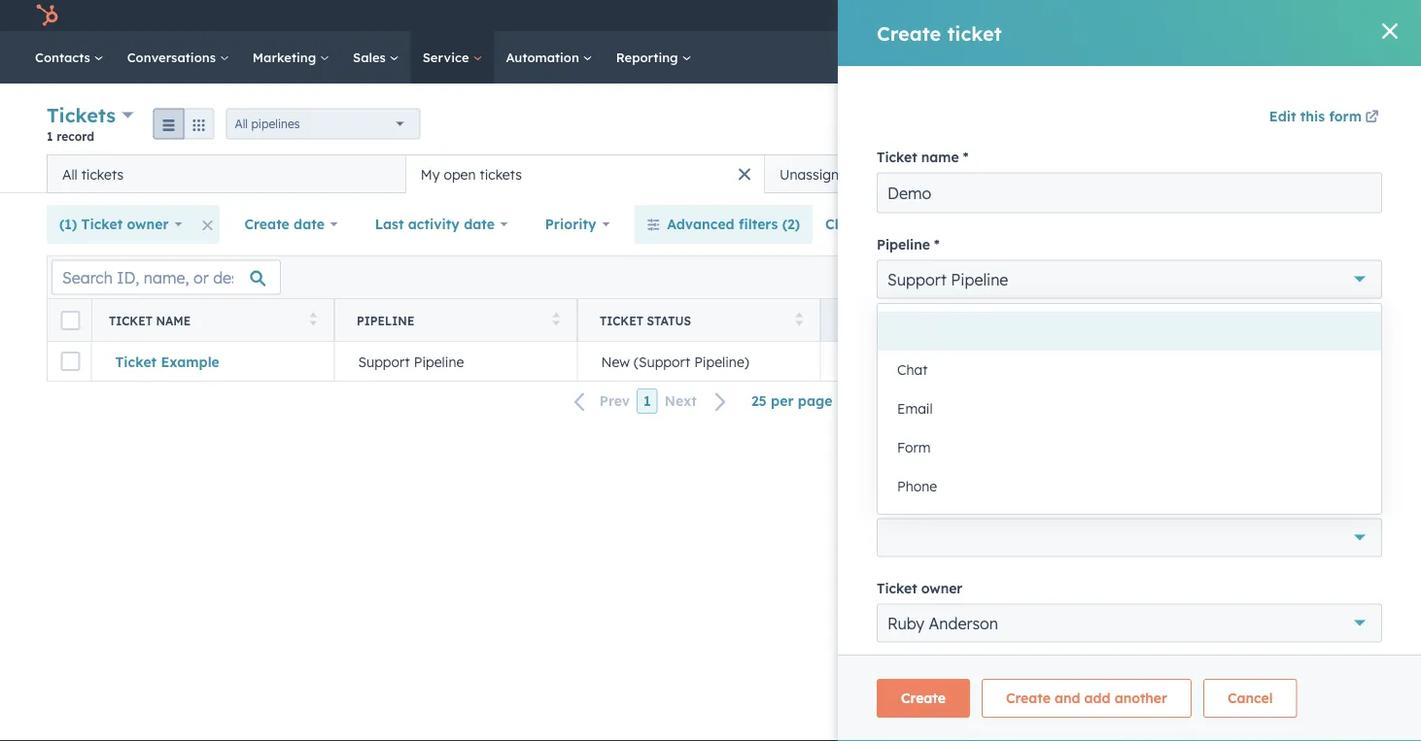 Task type: vqa. For each thing, say whether or not it's contained in the screenshot.
date in "Popup Button"
yes



Task type: describe. For each thing, give the bounding box(es) containing it.
views
[[1324, 165, 1362, 182]]

(1) ticket owner button
[[47, 205, 195, 244]]

clear all button
[[813, 205, 896, 244]]

contacts
[[35, 49, 94, 65]]

support
[[358, 353, 410, 370]]

unassigned tickets button
[[765, 155, 1124, 194]]

(3/5)
[[1232, 165, 1266, 182]]

create ticket
[[1288, 118, 1358, 132]]

ruby
[[1366, 353, 1398, 370]]

last activity date
[[375, 216, 495, 233]]

unassigned tickets
[[780, 166, 902, 183]]

status
[[647, 314, 691, 328]]

date inside popup button
[[464, 216, 495, 233]]

reporting
[[616, 49, 682, 65]]

ticket example
[[115, 353, 220, 370]]

1 press to sort. element from the left
[[310, 313, 317, 329]]

press to sort. element for priority
[[1282, 313, 1289, 329]]

advanced filters (2)
[[667, 216, 800, 233]]

all views
[[1303, 165, 1362, 182]]

support pipeline
[[358, 353, 464, 370]]

tickets
[[47, 103, 116, 127]]

all inside 'button'
[[866, 216, 883, 233]]

view for add
[[1197, 165, 1228, 182]]

upgrade image
[[998, 9, 1016, 26]]

my open tickets
[[421, 166, 522, 183]]

edit
[[1287, 270, 1309, 285]]

1 vertical spatial priority
[[1086, 314, 1146, 328]]

sales
[[353, 49, 390, 65]]

columns
[[1312, 270, 1358, 285]]

menu item inside menu
[[1086, 0, 1129, 31]]

(support
[[634, 353, 691, 370]]

automation
[[506, 49, 583, 65]]

all pipelines button
[[226, 108, 421, 140]]

--
[[1088, 353, 1098, 370]]

conversations link
[[115, 31, 241, 84]]

tickets for all tickets
[[81, 166, 124, 183]]

per
[[771, 393, 794, 410]]

new (support pipeline)
[[601, 353, 750, 370]]

add
[[1166, 165, 1193, 182]]

tickets banner
[[47, 101, 1375, 155]]

1 button
[[637, 389, 658, 414]]

press to sort. element for ticket status
[[796, 313, 803, 329]]

support pipeline button
[[335, 342, 578, 381]]

at
[[887, 353, 900, 370]]

notifications button
[[1243, 0, 1277, 31]]

ticket for ticket owner
[[1329, 314, 1373, 328]]

ticket inside popup button
[[81, 216, 123, 233]]

menu containing self made
[[987, 0, 1398, 38]]

self
[[1310, 7, 1332, 23]]

date for create date (cdt)
[[892, 314, 922, 328]]

last
[[375, 216, 404, 233]]

1 for 1
[[644, 393, 651, 410]]

(2)
[[782, 216, 800, 233]]

page
[[798, 393, 833, 410]]

1 for 1 record
[[47, 129, 53, 143]]

25 per page button
[[739, 382, 859, 421]]

ticket owner
[[1329, 314, 1422, 328]]

advanced
[[667, 216, 735, 233]]

press to sort. image
[[1282, 313, 1289, 326]]

edit columns button
[[1275, 265, 1370, 290]]

filters
[[739, 216, 778, 233]]

today at 11:36 am
[[845, 353, 959, 370]]

today
[[845, 353, 883, 370]]

(1)
[[59, 216, 77, 233]]

made
[[1336, 7, 1369, 23]]

marketing
[[253, 49, 320, 65]]

and
[[1402, 353, 1422, 370]]

all views link
[[1290, 155, 1375, 194]]

priority inside priority popup button
[[545, 216, 597, 233]]

add view (3/5) button
[[1132, 155, 1290, 194]]

clear all
[[826, 216, 883, 233]]

ticket
[[1328, 118, 1358, 132]]

pipeline inside button
[[414, 353, 464, 370]]

create for create ticket
[[1288, 118, 1325, 132]]

save
[[1304, 217, 1330, 232]]

create for create date
[[244, 216, 290, 233]]

unassigned
[[780, 166, 855, 183]]

all for all views
[[1303, 165, 1320, 182]]

25 per page
[[752, 393, 833, 410]]

ruby and
[[1366, 353, 1422, 370]]

ticket example link
[[115, 353, 311, 370]]

self made button
[[1277, 0, 1398, 31]]

25
[[752, 393, 767, 410]]

help button
[[1170, 0, 1203, 31]]

service
[[423, 49, 473, 65]]

name
[[156, 314, 191, 328]]

prev
[[600, 393, 630, 410]]

activity
[[408, 216, 460, 233]]

all for all tickets
[[62, 166, 78, 183]]

am
[[939, 353, 959, 370]]

export
[[1214, 270, 1250, 285]]

pipelines
[[251, 117, 300, 131]]



Task type: locate. For each thing, give the bounding box(es) containing it.
ticket for ticket name
[[109, 314, 153, 328]]

create date button
[[232, 205, 351, 244]]

date left (cdt)
[[892, 314, 922, 328]]

press to sort. image
[[310, 313, 317, 326], [553, 313, 560, 326], [796, 313, 803, 326]]

1
[[47, 129, 53, 143], [644, 393, 651, 410]]

2 horizontal spatial tickets
[[859, 166, 902, 183]]

Search HubSpot search field
[[1148, 41, 1387, 74]]

press to sort. image for ticket status
[[796, 313, 803, 326]]

1 vertical spatial 1
[[644, 393, 651, 410]]

example
[[161, 353, 220, 370]]

settings link
[[1203, 0, 1243, 31]]

ticket up new
[[600, 314, 644, 328]]

2 horizontal spatial press to sort. image
[[796, 313, 803, 326]]

3 press to sort. element from the left
[[796, 313, 803, 329]]

prev button
[[563, 389, 637, 415]]

clear
[[826, 216, 862, 233]]

3 press to sort. image from the left
[[796, 313, 803, 326]]

0 vertical spatial 1
[[47, 129, 53, 143]]

-
[[1088, 353, 1093, 370], [1093, 353, 1098, 370]]

2 horizontal spatial date
[[892, 314, 922, 328]]

priority down my open tickets "button"
[[545, 216, 597, 233]]

tickets button
[[47, 101, 134, 129]]

0 vertical spatial pipeline
[[357, 314, 415, 328]]

0 vertical spatial owner
[[127, 216, 169, 233]]

1 inside button
[[644, 393, 651, 410]]

save view button
[[1270, 209, 1375, 240]]

ruby anderson image
[[1288, 7, 1306, 24]]

create date (cdt)
[[843, 314, 958, 328]]

date
[[294, 216, 325, 233], [464, 216, 495, 233], [892, 314, 922, 328]]

2 press to sort. element from the left
[[553, 313, 560, 329]]

hubspot link
[[23, 4, 73, 27]]

all down '1 record'
[[62, 166, 78, 183]]

all right clear
[[866, 216, 883, 233]]

ticket for ticket status
[[600, 314, 644, 328]]

date for create date
[[294, 216, 325, 233]]

export button
[[1201, 265, 1263, 290]]

today at 11:36 am button
[[821, 342, 1064, 381]]

1 - from the left
[[1088, 353, 1093, 370]]

descending sort. press to sort ascending. image
[[1039, 313, 1046, 326]]

create up today
[[843, 314, 888, 328]]

all pipelines
[[235, 117, 300, 131]]

0 horizontal spatial press to sort. image
[[310, 313, 317, 326]]

marketplaces button
[[1129, 0, 1170, 31]]

1 left record
[[47, 129, 53, 143]]

service link
[[411, 31, 494, 84]]

reporting link
[[605, 31, 704, 84]]

1 tickets from the left
[[81, 166, 124, 183]]

create ticket button
[[1272, 109, 1375, 141]]

marketplaces image
[[1140, 9, 1158, 26]]

press to sort. element
[[310, 313, 317, 329], [553, 313, 560, 329], [796, 313, 803, 329], [1282, 313, 1289, 329]]

next button
[[658, 389, 739, 415]]

1 horizontal spatial 1
[[644, 393, 651, 410]]

new
[[601, 353, 630, 370]]

view right save
[[1334, 217, 1358, 232]]

priority button
[[533, 205, 623, 244]]

1 horizontal spatial owner
[[1376, 314, 1422, 328]]

ticket status
[[600, 314, 691, 328]]

owner up search id, name, or description search field
[[127, 216, 169, 233]]

settings image
[[1214, 9, 1232, 26]]

hubspot image
[[35, 4, 58, 27]]

tickets
[[81, 166, 124, 183], [480, 166, 522, 183], [859, 166, 902, 183]]

tickets right "open" at the top left of the page
[[480, 166, 522, 183]]

group
[[153, 108, 214, 140]]

0 horizontal spatial 1
[[47, 129, 53, 143]]

0 horizontal spatial date
[[294, 216, 325, 233]]

ticket down ticket name
[[115, 353, 157, 370]]

search button
[[1367, 41, 1404, 74]]

my open tickets button
[[406, 155, 765, 194]]

self made
[[1310, 7, 1369, 23]]

pipeline right support
[[414, 353, 464, 370]]

upgrade
[[1020, 9, 1074, 25]]

create inside popup button
[[244, 216, 290, 233]]

save view
[[1304, 217, 1358, 232]]

0 horizontal spatial priority
[[545, 216, 597, 233]]

date right activity
[[464, 216, 495, 233]]

tickets up clear all
[[859, 166, 902, 183]]

owner
[[127, 216, 169, 233], [1376, 314, 1422, 328]]

0 horizontal spatial tickets
[[81, 166, 124, 183]]

pipeline up support
[[357, 314, 415, 328]]

create
[[1288, 118, 1325, 132], [244, 216, 290, 233], [843, 314, 888, 328]]

2 horizontal spatial create
[[1288, 118, 1325, 132]]

create for create date (cdt)
[[843, 314, 888, 328]]

0 vertical spatial view
[[1197, 165, 1228, 182]]

2 - from the left
[[1093, 353, 1098, 370]]

all left 'views' at the right
[[1303, 165, 1320, 182]]

ticket right (1)
[[81, 216, 123, 233]]

ticket for ticket example
[[115, 353, 157, 370]]

1 horizontal spatial create
[[843, 314, 888, 328]]

0 vertical spatial priority
[[545, 216, 597, 233]]

ticket name
[[109, 314, 191, 328]]

all inside 'popup button'
[[235, 117, 248, 131]]

(1) ticket owner
[[59, 216, 169, 233]]

my
[[421, 166, 440, 183]]

sales link
[[341, 31, 411, 84]]

1 horizontal spatial date
[[464, 216, 495, 233]]

help image
[[1177, 9, 1195, 26]]

automation link
[[494, 31, 605, 84]]

1 horizontal spatial tickets
[[480, 166, 522, 183]]

0 horizontal spatial view
[[1197, 165, 1228, 182]]

tickets inside "button"
[[480, 166, 522, 183]]

1 vertical spatial view
[[1334, 217, 1358, 232]]

1 vertical spatial create
[[244, 216, 290, 233]]

create left ticket
[[1288, 118, 1325, 132]]

menu item
[[1086, 0, 1129, 31]]

owner inside popup button
[[127, 216, 169, 233]]

2 vertical spatial create
[[843, 314, 888, 328]]

view right the add
[[1197, 165, 1228, 182]]

ruby and button
[[1307, 342, 1422, 381]]

all inside button
[[62, 166, 78, 183]]

create inside button
[[1288, 118, 1325, 132]]

all tickets
[[62, 166, 124, 183]]

descending sort. press to sort ascending. element
[[1039, 313, 1046, 329]]

0 vertical spatial create
[[1288, 118, 1325, 132]]

next
[[665, 393, 697, 410]]

1 horizontal spatial view
[[1334, 217, 1358, 232]]

Search ID, name, or description search field
[[52, 260, 281, 295]]

search image
[[1377, 49, 1394, 66]]

1 horizontal spatial press to sort. image
[[553, 313, 560, 326]]

press to sort. image for pipeline
[[553, 313, 560, 326]]

1 right prev
[[644, 393, 651, 410]]

1 vertical spatial pipeline
[[414, 353, 464, 370]]

edit columns
[[1287, 270, 1358, 285]]

1 record
[[47, 129, 94, 143]]

add view (3/5)
[[1166, 165, 1266, 182]]

ticket up ruby and button
[[1329, 314, 1373, 328]]

group inside 'tickets' "banner"
[[153, 108, 214, 140]]

3 tickets from the left
[[859, 166, 902, 183]]

contacts link
[[23, 31, 115, 84]]

view for save
[[1334, 217, 1358, 232]]

(cdt)
[[926, 314, 958, 328]]

pagination navigation
[[563, 389, 739, 415]]

tickets for unassigned tickets
[[859, 166, 902, 183]]

notifications image
[[1251, 9, 1269, 26]]

all tickets button
[[47, 155, 406, 194]]

create down all tickets button
[[244, 216, 290, 233]]

priority up '--'
[[1086, 314, 1146, 328]]

1 inside 'tickets' "banner"
[[47, 129, 53, 143]]

create date
[[244, 216, 325, 233]]

2 press to sort. image from the left
[[553, 313, 560, 326]]

ticket left "name"
[[109, 314, 153, 328]]

date inside popup button
[[294, 216, 325, 233]]

new (support pipeline) button
[[578, 342, 821, 381]]

1 vertical spatial owner
[[1376, 314, 1422, 328]]

tickets down record
[[81, 166, 124, 183]]

-- button
[[1064, 342, 1307, 381]]

date left last
[[294, 216, 325, 233]]

view inside button
[[1334, 217, 1358, 232]]

4 press to sort. element from the left
[[1282, 313, 1289, 329]]

priority
[[545, 216, 597, 233], [1086, 314, 1146, 328]]

marketing link
[[241, 31, 341, 84]]

press to sort. element for pipeline
[[553, 313, 560, 329]]

owner up ruby and
[[1376, 314, 1422, 328]]

0 horizontal spatial create
[[244, 216, 290, 233]]

2 tickets from the left
[[480, 166, 522, 183]]

all left "pipelines"
[[235, 117, 248, 131]]

pipeline)
[[694, 353, 750, 370]]

1 press to sort. image from the left
[[310, 313, 317, 326]]

view inside popup button
[[1197, 165, 1228, 182]]

advanced filters (2) button
[[634, 205, 813, 244]]

0 horizontal spatial owner
[[127, 216, 169, 233]]

11:36
[[904, 353, 935, 370]]

ticket
[[81, 216, 123, 233], [109, 314, 153, 328], [600, 314, 644, 328], [1329, 314, 1373, 328], [115, 353, 157, 370]]

open
[[444, 166, 476, 183]]

menu
[[987, 0, 1398, 38]]

all for all pipelines
[[235, 117, 248, 131]]

1 horizontal spatial priority
[[1086, 314, 1146, 328]]



